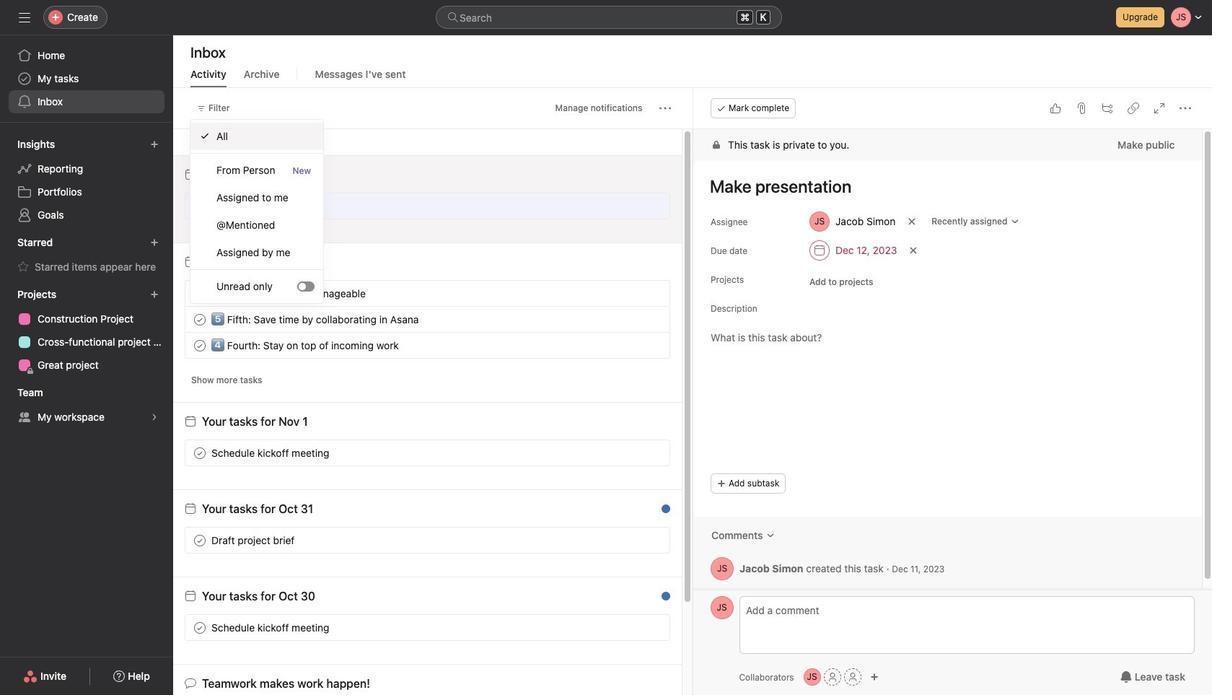 Task type: vqa. For each thing, say whether or not it's contained in the screenshot.
text box
no



Task type: describe. For each thing, give the bounding box(es) containing it.
make presentation dialog
[[693, 88, 1213, 695]]

comments image
[[766, 531, 775, 540]]

your tasks for nov 1, task element
[[202, 415, 308, 428]]

Task Name text field
[[701, 170, 1185, 203]]

0 likes. click to like this task image
[[625, 200, 636, 212]]

1 open user profile image from the top
[[711, 557, 734, 580]]

1 mark complete image from the top
[[191, 311, 209, 328]]

0 comments image
[[648, 200, 660, 212]]

main content inside make presentation dialog
[[693, 129, 1202, 599]]

2 mark complete image from the top
[[191, 337, 209, 354]]

add subtask image
[[1102, 103, 1113, 114]]

2 mark complete checkbox from the top
[[191, 444, 209, 462]]

4 mark complete checkbox from the top
[[191, 619, 209, 636]]

add items to starred image
[[150, 238, 159, 247]]

clear due date image
[[910, 246, 918, 255]]

add or remove collaborators image
[[804, 669, 821, 686]]

add or remove collaborators image
[[870, 673, 879, 682]]

copy task link image
[[1128, 103, 1139, 114]]

see details, my workspace image
[[150, 413, 159, 422]]

1 mark complete checkbox from the top
[[191, 337, 209, 354]]

0 likes. click to like this task image
[[1050, 103, 1061, 114]]

3 mark complete checkbox from the top
[[191, 532, 209, 549]]

2 mark complete image from the top
[[191, 619, 209, 636]]



Task type: locate. For each thing, give the bounding box(es) containing it.
new insights image
[[150, 140, 159, 149]]

Mark complete checkbox
[[191, 311, 209, 328]]

radio item
[[191, 123, 323, 150]]

1 vertical spatial archive notification image
[[654, 594, 666, 606]]

more actions for this task image
[[1180, 103, 1191, 114]]

archive notification image for your tasks for oct 30, task element
[[654, 594, 666, 606]]

main content
[[693, 129, 1202, 599]]

mark complete image down your tasks for oct 30, task element
[[191, 619, 209, 636]]

your tasks for oct 31, task element
[[202, 503, 314, 515]]

1 mark complete image from the top
[[191, 444, 209, 462]]

1 vertical spatial mark complete image
[[191, 337, 209, 354]]

global element
[[0, 35, 173, 122]]

2 vertical spatial mark complete image
[[191, 532, 209, 549]]

your tasks for nov 2, task element
[[202, 256, 310, 269]]

mark complete image down "your tasks for nov 1, task" element
[[191, 444, 209, 462]]

mark complete checkbox down mark complete option
[[191, 337, 209, 354]]

1 vertical spatial open user profile image
[[711, 596, 734, 619]]

mark complete image
[[191, 444, 209, 462], [191, 619, 209, 636]]

mark complete image
[[191, 311, 209, 328], [191, 337, 209, 354], [191, 532, 209, 549]]

1 vertical spatial mark complete image
[[191, 619, 209, 636]]

full screen image
[[1154, 103, 1165, 114]]

archive notification image
[[654, 507, 666, 518], [654, 594, 666, 606]]

Search tasks, projects, and more text field
[[436, 6, 783, 29]]

remove assignee image
[[908, 217, 917, 226]]

projects element
[[0, 282, 173, 380]]

0 vertical spatial archive notification image
[[654, 507, 666, 518]]

2 open user profile image from the top
[[711, 596, 734, 619]]

mark complete checkbox down "your tasks for nov 1, task" element
[[191, 444, 209, 462]]

3 mark complete image from the top
[[191, 532, 209, 549]]

None field
[[436, 6, 783, 29]]

more actions image
[[660, 103, 671, 114]]

starred element
[[0, 230, 173, 282]]

teams element
[[0, 380, 173, 432]]

0 vertical spatial open user profile image
[[711, 557, 734, 580]]

0 vertical spatial mark complete image
[[191, 444, 209, 462]]

mark complete checkbox down your tasks for oct 31, task element at the left bottom of the page
[[191, 532, 209, 549]]

open user profile image
[[711, 557, 734, 580], [711, 596, 734, 619]]

new project or portfolio image
[[150, 290, 159, 299]]

attachments: add a file to this task, make presentation image
[[1076, 103, 1087, 114]]

your tasks for dec 12, task element
[[202, 168, 315, 181]]

insights element
[[0, 131, 173, 230]]

archive notification image for your tasks for oct 31, task element at the left bottom of the page
[[654, 507, 666, 518]]

0 vertical spatial mark complete image
[[191, 311, 209, 328]]

Mark complete checkbox
[[191, 337, 209, 354], [191, 444, 209, 462], [191, 532, 209, 549], [191, 619, 209, 636]]

hide sidebar image
[[19, 12, 30, 23]]

your tasks for oct 30, task element
[[202, 590, 315, 603]]

1 archive notification image from the top
[[654, 507, 666, 518]]

2 archive notification image from the top
[[654, 594, 666, 606]]

mark complete checkbox down your tasks for oct 30, task element
[[191, 619, 209, 636]]



